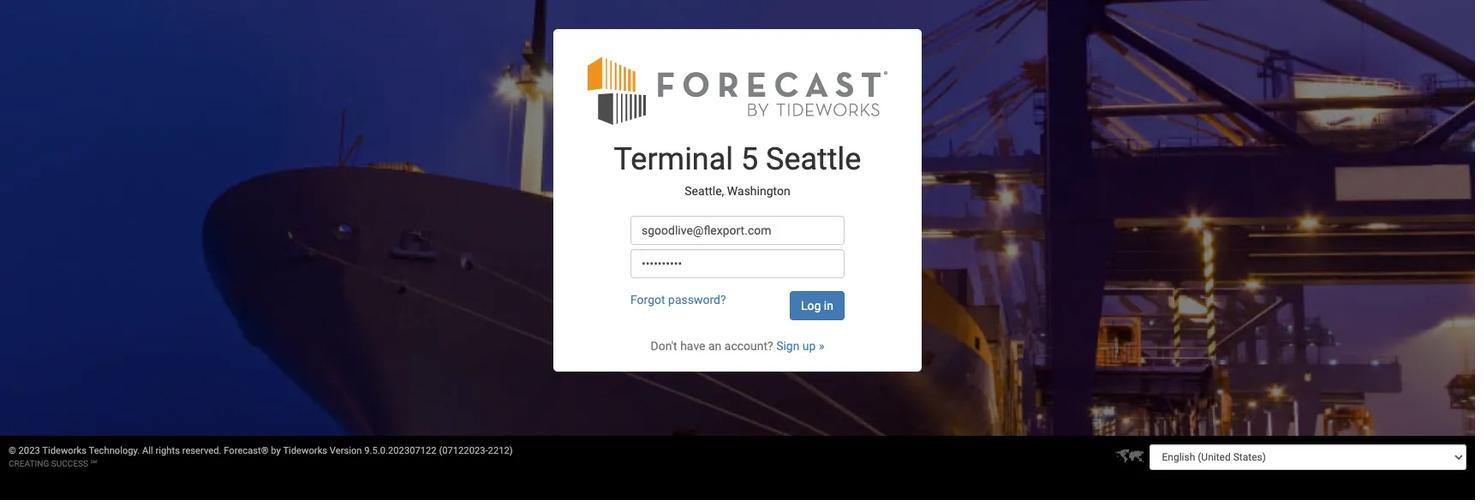 Task type: vqa. For each thing, say whether or not it's contained in the screenshot.
PM
no



Task type: describe. For each thing, give the bounding box(es) containing it.
have
[[680, 339, 706, 353]]

forgot password? link
[[631, 293, 726, 306]]

technology.
[[89, 446, 140, 457]]

1 tideworks from the left
[[42, 446, 87, 457]]

by
[[271, 446, 281, 457]]

an
[[709, 339, 722, 353]]

in
[[824, 299, 834, 312]]

©
[[9, 446, 16, 457]]

Email or username text field
[[631, 216, 845, 245]]

password?
[[668, 293, 726, 306]]

℠
[[90, 459, 97, 469]]

success
[[51, 459, 88, 469]]

seattle,
[[685, 184, 724, 198]]

2212)
[[488, 446, 513, 457]]

terminal
[[614, 141, 733, 177]]

forecast®
[[224, 446, 269, 457]]

9.5.0.202307122
[[364, 446, 437, 457]]

washington
[[727, 184, 791, 198]]

terminal 5 seattle seattle, washington
[[614, 141, 861, 198]]



Task type: locate. For each thing, give the bounding box(es) containing it.
creating
[[9, 459, 49, 469]]

2023
[[18, 446, 40, 457]]

don't have an account? sign up »
[[651, 339, 825, 353]]

forgot password? log in
[[631, 293, 834, 312]]

5
[[741, 141, 758, 177]]

log in button
[[790, 291, 845, 320]]

Password password field
[[631, 249, 845, 278]]

forecast® by tideworks image
[[588, 54, 888, 126]]

1 horizontal spatial tideworks
[[283, 446, 327, 457]]

(07122023-
[[439, 446, 488, 457]]

all
[[142, 446, 153, 457]]

log
[[801, 299, 821, 312]]

tideworks right by
[[283, 446, 327, 457]]

© 2023 tideworks technology. all rights reserved. forecast® by tideworks version 9.5.0.202307122 (07122023-2212) creating success ℠
[[9, 446, 513, 469]]

rights
[[156, 446, 180, 457]]

sign
[[776, 339, 800, 353]]

tideworks up success
[[42, 446, 87, 457]]

seattle
[[766, 141, 861, 177]]

tideworks
[[42, 446, 87, 457], [283, 446, 327, 457]]

version
[[330, 446, 362, 457]]

reserved.
[[182, 446, 221, 457]]

don't
[[651, 339, 677, 353]]

2 tideworks from the left
[[283, 446, 327, 457]]

up
[[803, 339, 816, 353]]

sign up » link
[[776, 339, 825, 353]]

account?
[[725, 339, 773, 353]]

»
[[819, 339, 825, 353]]

forgot
[[631, 293, 665, 306]]

0 horizontal spatial tideworks
[[42, 446, 87, 457]]



